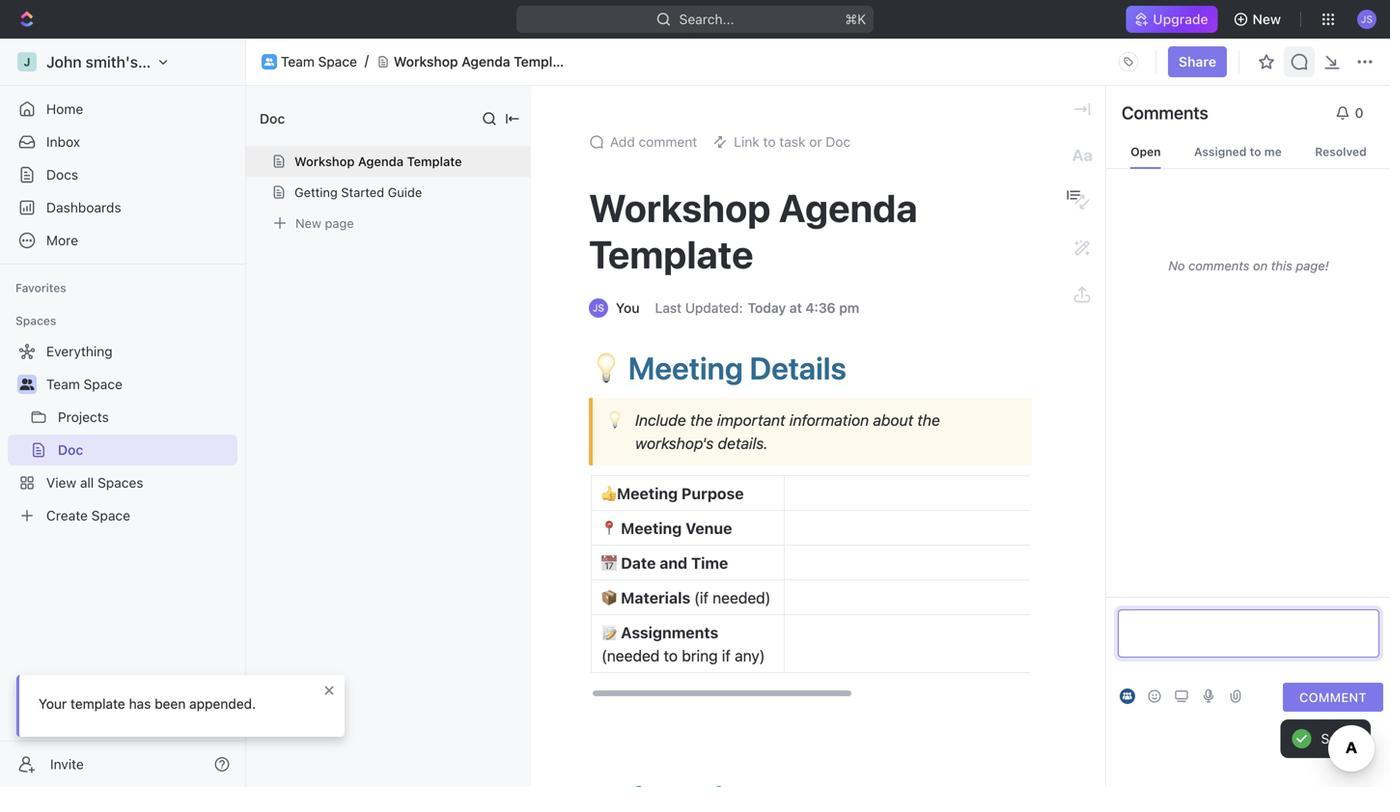 Task type: locate. For each thing, give the bounding box(es) containing it.
invite
[[50, 756, 84, 772]]

js up 0
[[1362, 13, 1373, 24]]

meeting up '📍 meeting venue'
[[617, 484, 678, 503]]

to for assigned
[[1250, 145, 1262, 158]]

new for new page
[[296, 216, 322, 230]]

link to task or doc
[[734, 134, 851, 150]]

0 vertical spatial js
[[1362, 13, 1373, 24]]

2 horizontal spatial doc
[[826, 134, 851, 150]]

1 horizontal spatial workshop
[[394, 54, 458, 70]]

0 horizontal spatial js
[[593, 302, 605, 313]]

1 vertical spatial workshop agenda template
[[295, 154, 462, 169]]

important
[[717, 411, 786, 429]]

projects link
[[58, 402, 234, 433]]

(needed
[[602, 647, 660, 665]]

workshop inside workshop agenda template
[[589, 185, 771, 230]]

getting started guide
[[295, 185, 422, 199]]

comment
[[639, 134, 698, 150]]

team space inside team space link
[[46, 376, 123, 392]]

create
[[46, 508, 88, 523]]

to down assignments
[[664, 647, 678, 665]]

dashboards link
[[8, 192, 238, 223]]

2 vertical spatial workshop
[[589, 185, 771, 230]]

1 horizontal spatial user group image
[[265, 58, 274, 65]]

pm
[[840, 300, 860, 316]]

1 horizontal spatial the
[[918, 411, 941, 429]]

include
[[636, 411, 687, 429]]

comments
[[1122, 102, 1209, 123]]

smith's
[[86, 53, 138, 71]]

view all spaces link
[[8, 467, 234, 498]]

team for right team space link
[[281, 54, 315, 70]]

last updated: today at 4:36 pm
[[655, 300, 860, 316]]

spaces inside tree
[[98, 475, 143, 491]]

0 vertical spatial team space
[[281, 54, 357, 70]]

1 vertical spatial team space
[[46, 376, 123, 392]]

💡 down you
[[591, 350, 622, 386]]

0 horizontal spatial to
[[664, 647, 678, 665]]

js
[[1362, 13, 1373, 24], [593, 302, 605, 313]]

doc
[[260, 111, 285, 127], [826, 134, 851, 150], [58, 442, 83, 458]]

1 horizontal spatial agenda
[[462, 54, 511, 70]]

team space for the bottommost team space link
[[46, 376, 123, 392]]

1 vertical spatial new
[[296, 216, 322, 230]]

template
[[70, 696, 125, 712]]

meeting for meeting details
[[629, 350, 743, 386]]

agenda
[[462, 54, 511, 70], [358, 154, 404, 169], [779, 185, 918, 230]]

team space link
[[281, 54, 357, 70], [46, 369, 234, 400]]

2 the from the left
[[918, 411, 941, 429]]

new page
[[296, 216, 354, 230]]

the
[[691, 411, 713, 429], [918, 411, 941, 429]]

user group image
[[265, 58, 274, 65], [20, 379, 34, 390]]

js left you
[[593, 302, 605, 313]]

meeting
[[629, 350, 743, 386], [617, 484, 678, 503], [621, 519, 682, 537]]

0 vertical spatial workshop agenda template
[[394, 54, 573, 70]]

last
[[655, 300, 682, 316]]

0 vertical spatial workshop
[[394, 54, 458, 70]]

0 vertical spatial user group image
[[265, 58, 274, 65]]

john
[[46, 53, 82, 71]]

2 horizontal spatial to
[[1250, 145, 1262, 158]]

team inside tree
[[46, 376, 80, 392]]

0 horizontal spatial team
[[46, 376, 80, 392]]

1 horizontal spatial js
[[1362, 13, 1373, 24]]

0 vertical spatial doc
[[260, 111, 285, 127]]

inbox
[[46, 134, 80, 150]]

2 vertical spatial template
[[589, 231, 754, 277]]

space inside create space link
[[91, 508, 130, 523]]

1 vertical spatial team
[[46, 376, 80, 392]]

has
[[129, 696, 151, 712]]

tree
[[8, 336, 238, 531]]

1 vertical spatial space
[[84, 376, 123, 392]]

📍
[[602, 519, 617, 537]]

the up workshop's
[[691, 411, 713, 429]]

0 vertical spatial team
[[281, 54, 315, 70]]

meeting for meeting purpose
[[617, 484, 678, 503]]

meeting up date
[[621, 519, 682, 537]]

started
[[341, 185, 385, 199]]

0 horizontal spatial template
[[407, 154, 462, 169]]

dashboards
[[46, 199, 121, 215]]

2 horizontal spatial workshop
[[589, 185, 771, 230]]

0 horizontal spatial new
[[296, 216, 322, 230]]

the right the about
[[918, 411, 941, 429]]

team space
[[281, 54, 357, 70], [46, 376, 123, 392]]

team space for right team space link
[[281, 54, 357, 70]]

team for the bottommost team space link
[[46, 376, 80, 392]]

0 vertical spatial space
[[318, 54, 357, 70]]

👍
[[602, 484, 617, 503]]

1 horizontal spatial to
[[764, 134, 776, 150]]

1 vertical spatial doc
[[826, 134, 851, 150]]

create space link
[[8, 500, 234, 531]]

1 horizontal spatial team
[[281, 54, 315, 70]]

new right upgrade
[[1253, 11, 1282, 27]]

2 vertical spatial meeting
[[621, 519, 682, 537]]

2 horizontal spatial agenda
[[779, 185, 918, 230]]

template
[[514, 54, 573, 70], [407, 154, 462, 169], [589, 231, 754, 277]]

spaces down favorites
[[15, 314, 56, 327]]

user group image inside tree
[[20, 379, 34, 390]]

0 vertical spatial agenda
[[462, 54, 511, 70]]

add comment
[[610, 134, 698, 150]]

💡 meeting details
[[591, 350, 847, 386]]

new
[[1253, 11, 1282, 27], [296, 216, 322, 230]]

meeting up include
[[629, 350, 743, 386]]

assigned to me
[[1195, 145, 1282, 158]]

0 horizontal spatial user group image
[[20, 379, 34, 390]]

1 vertical spatial user group image
[[20, 379, 34, 390]]

0 vertical spatial 💡
[[591, 350, 622, 386]]

venue
[[686, 519, 733, 537]]

0 horizontal spatial agenda
[[358, 154, 404, 169]]

purpose
[[682, 484, 744, 503]]

to right link
[[764, 134, 776, 150]]

0
[[1356, 105, 1364, 121]]

0 vertical spatial template
[[514, 54, 573, 70]]

to left me
[[1250, 145, 1262, 158]]

0 vertical spatial meeting
[[629, 350, 743, 386]]

new left page
[[296, 216, 322, 230]]

include the important information about the workshop's details.
[[636, 411, 945, 453]]

task
[[780, 134, 806, 150]]

add
[[610, 134, 635, 150]]

0 vertical spatial new
[[1253, 11, 1282, 27]]

time
[[692, 554, 729, 572]]

1 horizontal spatial spaces
[[98, 475, 143, 491]]

1 horizontal spatial team space
[[281, 54, 357, 70]]

💡
[[591, 350, 622, 386], [607, 410, 624, 430]]

1 vertical spatial template
[[407, 154, 462, 169]]

2 vertical spatial doc
[[58, 442, 83, 458]]

create space
[[46, 508, 130, 523]]

1 horizontal spatial new
[[1253, 11, 1282, 27]]

workspace
[[142, 53, 222, 71]]

new button
[[1226, 4, 1293, 35]]

space
[[318, 54, 357, 70], [84, 376, 123, 392], [91, 508, 130, 523]]

📦 materials (if needed)
[[602, 589, 771, 607]]

updated:
[[686, 300, 743, 316]]

1 vertical spatial spaces
[[98, 475, 143, 491]]

0 horizontal spatial doc
[[58, 442, 83, 458]]

2 vertical spatial workshop agenda template
[[589, 185, 926, 277]]

comment
[[1300, 690, 1368, 705]]

0 horizontal spatial team space link
[[46, 369, 234, 400]]

search...
[[679, 11, 735, 27]]

to
[[764, 134, 776, 150], [1250, 145, 1262, 158], [664, 647, 678, 665]]

new inside button
[[1253, 11, 1282, 27]]

js inside dropdown button
[[1362, 13, 1373, 24]]

home link
[[8, 94, 238, 125]]

1 vertical spatial meeting
[[617, 484, 678, 503]]

me
[[1265, 145, 1282, 158]]

📅
[[602, 554, 617, 572]]

tree containing everything
[[8, 336, 238, 531]]

0 button
[[1328, 98, 1376, 128]]

spaces up create space link
[[98, 475, 143, 491]]

0 horizontal spatial team space
[[46, 376, 123, 392]]

if
[[722, 647, 731, 665]]

open
[[1131, 145, 1162, 158]]

0 horizontal spatial the
[[691, 411, 713, 429]]

1 vertical spatial 💡
[[607, 410, 624, 430]]

💡 left include
[[607, 410, 624, 430]]

0 vertical spatial spaces
[[15, 314, 56, 327]]

0 vertical spatial team space link
[[281, 54, 357, 70]]

1 vertical spatial workshop
[[295, 154, 355, 169]]

1 horizontal spatial doc
[[260, 111, 285, 127]]

doc link
[[58, 435, 234, 466]]

page
[[325, 216, 354, 230]]

1 horizontal spatial team space link
[[281, 54, 357, 70]]

dropdown menu image
[[1114, 46, 1144, 77]]

assigned
[[1195, 145, 1247, 158]]

2 vertical spatial space
[[91, 508, 130, 523]]

to for link
[[764, 134, 776, 150]]

2 vertical spatial agenda
[[779, 185, 918, 230]]

to inside dropdown button
[[764, 134, 776, 150]]

at
[[790, 300, 802, 316]]



Task type: vqa. For each thing, say whether or not it's contained in the screenshot.
📝 Assignments (needed to bring if any)
yes



Task type: describe. For each thing, give the bounding box(es) containing it.
4:36
[[806, 300, 836, 316]]

doc inside link to task or doc dropdown button
[[826, 134, 851, 150]]

(if
[[695, 589, 709, 607]]

link
[[734, 134, 760, 150]]

view all spaces
[[46, 475, 143, 491]]

john smith's workspace
[[46, 53, 222, 71]]

about
[[874, 411, 914, 429]]

📝
[[602, 623, 617, 642]]

share
[[1179, 54, 1217, 70]]

everything
[[46, 343, 113, 359]]

doc inside doc link
[[58, 442, 83, 458]]

new for new
[[1253, 11, 1282, 27]]

details.
[[718, 434, 769, 453]]

favorites
[[15, 281, 66, 295]]

date
[[621, 554, 656, 572]]

user group image for right team space link
[[265, 58, 274, 65]]

appended.
[[189, 696, 256, 712]]

0 horizontal spatial workshop
[[295, 154, 355, 169]]

everything link
[[8, 336, 234, 367]]

meeting for meeting venue
[[621, 519, 682, 537]]

details
[[750, 350, 847, 386]]

saved
[[1322, 731, 1360, 747]]

more
[[46, 232, 78, 248]]

your template has been appended.
[[39, 696, 256, 712]]

getting
[[295, 185, 338, 199]]

no
[[1169, 258, 1186, 273]]

📦
[[602, 589, 617, 607]]

upgrade link
[[1127, 6, 1219, 33]]

docs
[[46, 167, 78, 183]]

this
[[1272, 258, 1293, 273]]

more button
[[8, 225, 238, 256]]

js button
[[1352, 4, 1383, 35]]

1 horizontal spatial template
[[514, 54, 573, 70]]

all
[[80, 475, 94, 491]]

📅 date and time
[[602, 554, 729, 572]]

john smith's workspace, , element
[[17, 52, 37, 71]]

information
[[790, 411, 869, 429]]

page!
[[1297, 258, 1330, 273]]

link to task or doc button
[[705, 128, 859, 156]]

j
[[24, 55, 31, 69]]

comment button
[[1284, 683, 1384, 712]]

sidebar navigation
[[0, 39, 250, 787]]

favorites button
[[8, 276, 74, 299]]

📝 assignments (needed to bring if any)
[[602, 623, 765, 665]]

docs link
[[8, 159, 238, 190]]

tree inside sidebar navigation
[[8, 336, 238, 531]]

home
[[46, 101, 83, 117]]

1 vertical spatial agenda
[[358, 154, 404, 169]]

no comments on this page!
[[1169, 258, 1330, 273]]

your
[[39, 696, 67, 712]]

assignments
[[621, 623, 719, 642]]

💡 for 💡 meeting details
[[591, 350, 622, 386]]

materials
[[621, 589, 691, 607]]

and
[[660, 554, 688, 572]]

needed)
[[713, 589, 771, 607]]

comments
[[1189, 258, 1250, 273]]

2 horizontal spatial template
[[589, 231, 754, 277]]

workshop's
[[636, 434, 714, 453]]

user group image for the bottommost team space link
[[20, 379, 34, 390]]

0 horizontal spatial spaces
[[15, 314, 56, 327]]

been
[[155, 696, 186, 712]]

inbox link
[[8, 127, 238, 157]]

bring
[[682, 647, 718, 665]]

upgrade
[[1154, 11, 1209, 27]]

projects
[[58, 409, 109, 425]]

1 vertical spatial team space link
[[46, 369, 234, 400]]

view
[[46, 475, 76, 491]]

👍 meeting purpose
[[602, 484, 744, 503]]

any)
[[735, 647, 765, 665]]

to inside 📝 assignments (needed to bring if any)
[[664, 647, 678, 665]]

1 vertical spatial js
[[593, 302, 605, 313]]

on
[[1254, 258, 1268, 273]]

1 the from the left
[[691, 411, 713, 429]]

📍 meeting venue
[[602, 519, 733, 537]]

💡 for 💡
[[607, 410, 624, 430]]

⌘k
[[845, 11, 866, 27]]

you
[[616, 300, 640, 316]]

guide
[[388, 185, 422, 199]]



